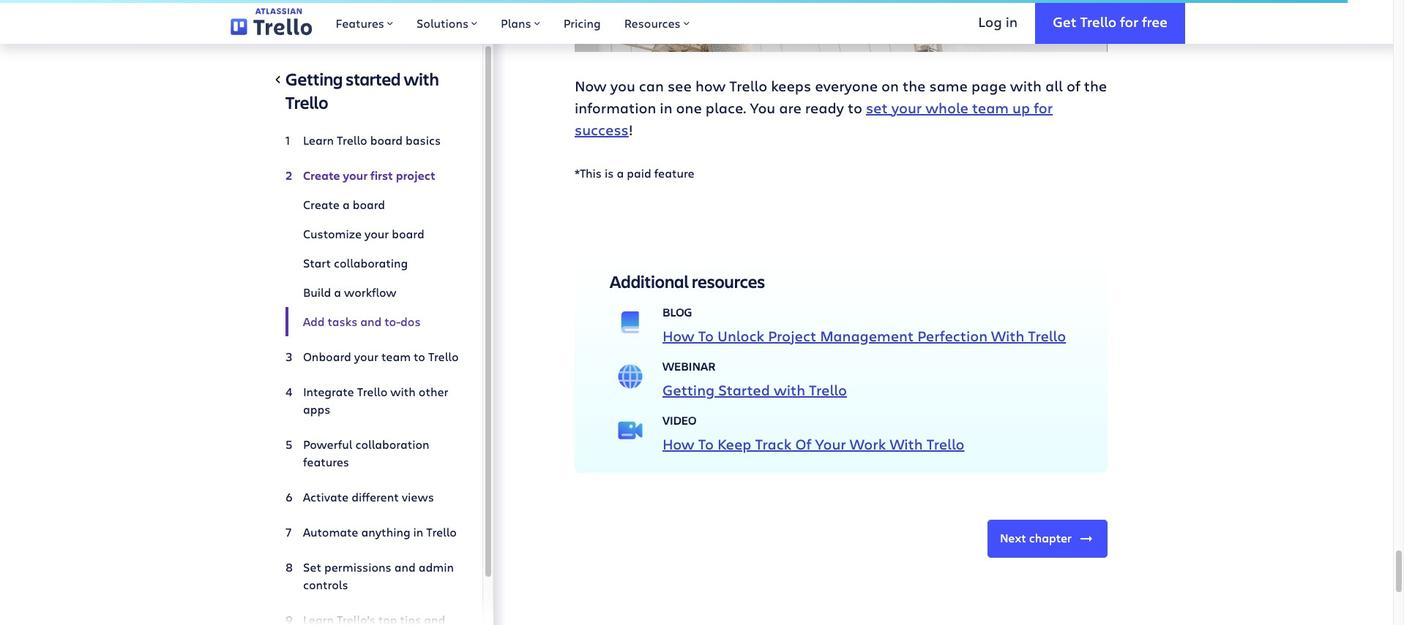 Task type: vqa. For each thing, say whether or not it's contained in the screenshot.
Boards to the top
no



Task type: describe. For each thing, give the bounding box(es) containing it.
and for tasks
[[360, 314, 382, 329]]

board inside "link"
[[353, 197, 385, 212]]

log in
[[978, 12, 1018, 30]]

perfection
[[917, 327, 988, 346]]

paid
[[627, 166, 651, 181]]

feature
[[654, 166, 695, 181]]

1 the from the left
[[903, 76, 926, 96]]

getting started with trello link
[[663, 381, 847, 401]]

start
[[303, 256, 331, 271]]

create for create your first project
[[303, 168, 340, 184]]

integrate trello with other apps
[[303, 384, 448, 417]]

trello inside integrate trello with other apps
[[357, 384, 387, 400]]

1 horizontal spatial for
[[1120, 12, 1138, 30]]

powerful collaboration features
[[303, 437, 429, 470]]

automate anything in trello link
[[286, 518, 459, 548]]

a for workflow
[[334, 285, 341, 300]]

activate
[[303, 490, 349, 505]]

customize
[[303, 226, 362, 242]]

can
[[639, 76, 664, 96]]

activate different views
[[303, 490, 434, 505]]

management
[[820, 327, 914, 346]]

set permissions and admin controls
[[303, 560, 454, 593]]

*this
[[575, 166, 602, 181]]

to for keep
[[698, 435, 714, 455]]

controls
[[303, 578, 348, 593]]

learn
[[303, 133, 334, 148]]

how to keep track of your work with trello link
[[663, 435, 965, 455]]

create a board
[[303, 197, 385, 212]]

to inside now you can see how trello keeps everyone on the same page with all of the information in one place. you are ready to
[[848, 98, 862, 118]]

how to unlock project management perfection with trello link
[[663, 327, 1066, 346]]

additional
[[610, 270, 689, 294]]

resources
[[692, 270, 765, 294]]

trello inside blog how to unlock project management perfection with trello
[[1028, 327, 1066, 346]]

a for board
[[343, 197, 350, 212]]

features
[[303, 455, 349, 470]]

with inside blog how to unlock project management perfection with trello
[[991, 327, 1024, 346]]

learn trello board basics
[[303, 133, 441, 148]]

project
[[768, 327, 816, 346]]

chapter
[[1029, 531, 1072, 546]]

your for onboard
[[354, 349, 379, 365]]

create a board link
[[286, 190, 459, 220]]

with inside the "video how to keep track of your work with trello"
[[890, 435, 923, 455]]

up
[[1013, 98, 1030, 118]]

build
[[303, 285, 331, 300]]

2 the from the left
[[1084, 76, 1107, 96]]

log in link
[[961, 0, 1035, 44]]

trello inside onboard your team to trello link
[[428, 349, 459, 365]]

webinar getting started with trello
[[663, 359, 847, 401]]

webinar
[[663, 359, 716, 374]]

of
[[1067, 76, 1080, 96]]

see
[[668, 76, 692, 96]]

how for how to unlock project management perfection with trello
[[663, 327, 695, 346]]

one
[[676, 98, 702, 118]]

trello inside webinar getting started with trello
[[809, 381, 847, 401]]

getting started with trello link
[[286, 67, 459, 120]]

trello inside getting started with trello
[[286, 91, 328, 114]]

onboard your team to trello
[[303, 349, 459, 365]]

resources
[[624, 15, 681, 31]]

solutions
[[417, 15, 469, 31]]

of
[[795, 435, 811, 455]]

1 vertical spatial team
[[381, 349, 411, 365]]

start collaborating link
[[286, 249, 459, 278]]

and for permissions
[[394, 560, 416, 575]]

track
[[755, 435, 792, 455]]

video
[[663, 413, 697, 428]]

started
[[718, 381, 770, 401]]

2 vertical spatial in
[[413, 525, 423, 540]]

trello inside get trello for free link
[[1080, 12, 1117, 30]]

plans button
[[489, 0, 552, 44]]

place.
[[706, 98, 746, 118]]

add tasks and to-dos link
[[286, 307, 459, 337]]

now
[[575, 76, 607, 96]]

team inside set your whole team up for success
[[972, 98, 1009, 118]]

apps
[[303, 402, 330, 417]]

trello inside the "video how to keep track of your work with trello"
[[927, 435, 965, 455]]

page progress progress bar
[[0, 0, 1348, 3]]

create your first project link
[[286, 161, 459, 190]]

add tasks and to-dos
[[303, 314, 421, 329]]

*this is a paid feature
[[575, 166, 695, 181]]

started
[[346, 67, 401, 91]]

your
[[815, 435, 846, 455]]

in inside 'link'
[[1006, 12, 1018, 30]]

success
[[575, 120, 629, 140]]

trello inside now you can see how trello keeps everyone on the same page with all of the information in one place. you are ready to
[[729, 76, 767, 96]]

with inside now you can see how trello keeps everyone on the same page with all of the information in one place. you are ready to
[[1010, 76, 1042, 96]]

next chapter link
[[988, 521, 1108, 559]]

powerful
[[303, 437, 352, 452]]

create your first project
[[303, 168, 435, 184]]

trello inside the automate anything in trello link
[[426, 525, 457, 540]]



Task type: locate. For each thing, give the bounding box(es) containing it.
information
[[575, 98, 656, 118]]

tasks
[[328, 314, 357, 329]]

1 to from the top
[[698, 327, 714, 346]]

0 vertical spatial how
[[663, 327, 695, 346]]

your down add tasks and to-dos link
[[354, 349, 379, 365]]

0 horizontal spatial getting
[[286, 67, 343, 91]]

0 vertical spatial with
[[991, 327, 1024, 346]]

0 vertical spatial in
[[1006, 12, 1018, 30]]

with
[[991, 327, 1024, 346], [890, 435, 923, 455]]

get trello for free link
[[1035, 0, 1185, 44]]

integrate
[[303, 384, 354, 400]]

for left free
[[1120, 12, 1138, 30]]

and left admin
[[394, 560, 416, 575]]

0 horizontal spatial the
[[903, 76, 926, 96]]

1 vertical spatial to
[[414, 349, 425, 365]]

are
[[779, 98, 802, 118]]

0 vertical spatial for
[[1120, 12, 1138, 30]]

everyone
[[815, 76, 878, 96]]

2 vertical spatial a
[[334, 285, 341, 300]]

with inside webinar getting started with trello
[[774, 381, 805, 401]]

to left "set"
[[848, 98, 862, 118]]

get
[[1053, 12, 1077, 30]]

atlassian trello image
[[231, 8, 312, 36]]

board for board
[[392, 226, 424, 242]]

your for set
[[891, 98, 922, 118]]

your inside create your first project link
[[343, 168, 368, 184]]

the right of
[[1084, 76, 1107, 96]]

is
[[605, 166, 614, 181]]

with right perfection
[[991, 327, 1024, 346]]

how inside the "video how to keep track of your work with trello"
[[663, 435, 695, 455]]

work
[[850, 435, 886, 455]]

trello inside learn trello board basics link
[[337, 133, 367, 148]]

powerful collaboration features link
[[286, 430, 459, 477]]

2 create from the top
[[303, 197, 340, 212]]

a inside "link"
[[343, 197, 350, 212]]

onboard
[[303, 349, 351, 365]]

additional resources
[[610, 270, 765, 294]]

1 horizontal spatial the
[[1084, 76, 1107, 96]]

integrate trello with other apps link
[[286, 378, 459, 425]]

how down blog
[[663, 327, 695, 346]]

team down to- at bottom left
[[381, 349, 411, 365]]

set
[[866, 98, 888, 118]]

whole
[[926, 98, 969, 118]]

next chapter
[[1000, 531, 1072, 546]]

admin
[[419, 560, 454, 575]]

0 vertical spatial and
[[360, 314, 382, 329]]

1 horizontal spatial to
[[848, 98, 862, 118]]

2 horizontal spatial a
[[617, 166, 624, 181]]

0 vertical spatial to
[[698, 327, 714, 346]]

blog
[[663, 305, 692, 320]]

1 vertical spatial getting
[[663, 381, 715, 401]]

board for with
[[370, 133, 403, 148]]

!
[[629, 120, 633, 140]]

to inside blog how to unlock project management perfection with trello
[[698, 327, 714, 346]]

0 vertical spatial board
[[370, 133, 403, 148]]

0 vertical spatial a
[[617, 166, 624, 181]]

board down the create a board "link"
[[392, 226, 424, 242]]

build a workflow link
[[286, 278, 459, 307]]

1 create from the top
[[303, 168, 340, 184]]

how down "video"
[[663, 435, 695, 455]]

the
[[903, 76, 926, 96], [1084, 76, 1107, 96]]

for inside set your whole team up for success
[[1034, 98, 1053, 118]]

set permissions and admin controls link
[[286, 553, 459, 600]]

1 vertical spatial create
[[303, 197, 340, 212]]

to left the 'keep' at the right of the page
[[698, 435, 714, 455]]

on
[[882, 76, 899, 96]]

and left to- at bottom left
[[360, 314, 382, 329]]

log
[[978, 12, 1002, 30]]

to up webinar
[[698, 327, 714, 346]]

with inside getting started with trello
[[404, 67, 439, 91]]

to for unlock
[[698, 327, 714, 346]]

customize your board link
[[286, 220, 459, 249]]

0 horizontal spatial and
[[360, 314, 382, 329]]

2 to from the top
[[698, 435, 714, 455]]

all
[[1045, 76, 1063, 96]]

board down create your first project
[[353, 197, 385, 212]]

in left one
[[660, 98, 672, 118]]

features
[[336, 15, 384, 31]]

and
[[360, 314, 382, 329], [394, 560, 416, 575]]

permissions
[[324, 560, 392, 575]]

create for create a board
[[303, 197, 340, 212]]

other
[[419, 384, 448, 400]]

create inside "link"
[[303, 197, 340, 212]]

your down the on
[[891, 98, 922, 118]]

0 horizontal spatial team
[[381, 349, 411, 365]]

features button
[[324, 0, 405, 44]]

collaboration
[[355, 437, 429, 452]]

0 vertical spatial team
[[972, 98, 1009, 118]]

create down the "learn"
[[303, 168, 340, 184]]

automate
[[303, 525, 358, 540]]

a right is
[[617, 166, 624, 181]]

first
[[370, 168, 393, 184]]

1 vertical spatial and
[[394, 560, 416, 575]]

set your whole team up for success
[[575, 98, 1053, 140]]

0 horizontal spatial for
[[1034, 98, 1053, 118]]

blog how to unlock project management perfection with trello
[[663, 305, 1066, 346]]

resources button
[[613, 0, 701, 44]]

1 horizontal spatial getting
[[663, 381, 715, 401]]

your
[[891, 98, 922, 118], [343, 168, 368, 184], [365, 226, 389, 242], [354, 349, 379, 365]]

your for create
[[343, 168, 368, 184]]

a right build
[[334, 285, 341, 300]]

your down the create a board "link"
[[365, 226, 389, 242]]

0 vertical spatial getting
[[286, 67, 343, 91]]

1 vertical spatial in
[[660, 98, 672, 118]]

1 vertical spatial with
[[890, 435, 923, 455]]

create
[[303, 168, 340, 184], [303, 197, 340, 212]]

your left first
[[343, 168, 368, 184]]

page
[[971, 76, 1006, 96]]

how for how to keep track of your work with trello
[[663, 435, 695, 455]]

1 vertical spatial a
[[343, 197, 350, 212]]

0 vertical spatial create
[[303, 168, 340, 184]]

1 horizontal spatial with
[[991, 327, 1024, 346]]

1 vertical spatial how
[[663, 435, 695, 455]]

onboard your team to trello link
[[286, 343, 459, 372]]

in
[[1006, 12, 1018, 30], [660, 98, 672, 118], [413, 525, 423, 540]]

set your whole team up for success link
[[575, 98, 1053, 140]]

start collaborating
[[303, 256, 408, 271]]

1 vertical spatial board
[[353, 197, 385, 212]]

0 horizontal spatial a
[[334, 285, 341, 300]]

how
[[695, 76, 726, 96]]

team
[[972, 98, 1009, 118], [381, 349, 411, 365]]

different
[[352, 490, 399, 505]]

1 horizontal spatial and
[[394, 560, 416, 575]]

getting down webinar
[[663, 381, 715, 401]]

1 how from the top
[[663, 327, 695, 346]]

views
[[402, 490, 434, 505]]

get trello for free
[[1053, 12, 1168, 30]]

you
[[610, 76, 635, 96]]

board
[[370, 133, 403, 148], [353, 197, 385, 212], [392, 226, 424, 242]]

to inside the "video how to keep track of your work with trello"
[[698, 435, 714, 455]]

and inside set permissions and admin controls
[[394, 560, 416, 575]]

getting left started
[[286, 67, 343, 91]]

1 horizontal spatial team
[[972, 98, 1009, 118]]

your for customize
[[365, 226, 389, 242]]

1 horizontal spatial in
[[660, 98, 672, 118]]

how
[[663, 327, 695, 346], [663, 435, 695, 455]]

1 vertical spatial to
[[698, 435, 714, 455]]

team down page
[[972, 98, 1009, 118]]

to-
[[385, 314, 401, 329]]

a up customize
[[343, 197, 350, 212]]

with right work
[[890, 435, 923, 455]]

2 horizontal spatial in
[[1006, 12, 1018, 30]]

customize your board
[[303, 226, 424, 242]]

pricing link
[[552, 0, 613, 44]]

workflow
[[344, 285, 396, 300]]

trello
[[1080, 12, 1117, 30], [729, 76, 767, 96], [286, 91, 328, 114], [337, 133, 367, 148], [1028, 327, 1066, 346], [428, 349, 459, 365], [809, 381, 847, 401], [357, 384, 387, 400], [927, 435, 965, 455], [426, 525, 457, 540]]

0 horizontal spatial with
[[890, 435, 923, 455]]

next
[[1000, 531, 1026, 546]]

to
[[698, 327, 714, 346], [698, 435, 714, 455]]

your inside onboard your team to trello link
[[354, 349, 379, 365]]

video how to keep track of your work with trello
[[663, 413, 965, 455]]

to down dos
[[414, 349, 425, 365]]

board up first
[[370, 133, 403, 148]]

same
[[929, 76, 968, 96]]

a view of a trello board image
[[575, 0, 1108, 52]]

0 vertical spatial to
[[848, 98, 862, 118]]

keep
[[717, 435, 752, 455]]

getting inside getting started with trello
[[286, 67, 343, 91]]

in right anything
[[413, 525, 423, 540]]

basics
[[406, 133, 441, 148]]

your inside set your whole team up for success
[[891, 98, 922, 118]]

add
[[303, 314, 325, 329]]

learn trello board basics link
[[286, 126, 459, 155]]

your inside "customize your board" link
[[365, 226, 389, 242]]

1 horizontal spatial a
[[343, 197, 350, 212]]

2 vertical spatial board
[[392, 226, 424, 242]]

0 horizontal spatial in
[[413, 525, 423, 540]]

for right 'up'
[[1034, 98, 1053, 118]]

0 horizontal spatial to
[[414, 349, 425, 365]]

unlock
[[717, 327, 764, 346]]

getting started with trello
[[286, 67, 439, 114]]

getting inside webinar getting started with trello
[[663, 381, 715, 401]]

1 vertical spatial for
[[1034, 98, 1053, 118]]

dos
[[400, 314, 421, 329]]

in inside now you can see how trello keeps everyone on the same page with all of the information in one place. you are ready to
[[660, 98, 672, 118]]

create up customize
[[303, 197, 340, 212]]

collaborating
[[334, 256, 408, 271]]

with inside integrate trello with other apps
[[390, 384, 416, 400]]

the right the on
[[903, 76, 926, 96]]

how inside blog how to unlock project management perfection with trello
[[663, 327, 695, 346]]

solutions button
[[405, 0, 489, 44]]

for
[[1120, 12, 1138, 30], [1034, 98, 1053, 118]]

2 how from the top
[[663, 435, 695, 455]]

in right log
[[1006, 12, 1018, 30]]

ready
[[805, 98, 844, 118]]



